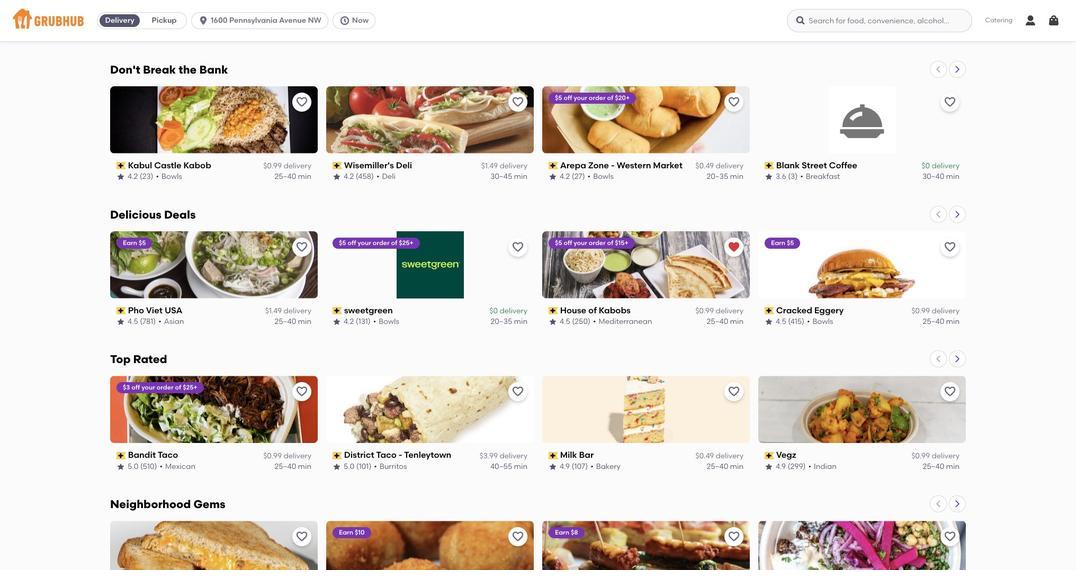 Task type: vqa. For each thing, say whether or not it's contained in the screenshot.
3rd The 4.5 from the right
yes



Task type: describe. For each thing, give the bounding box(es) containing it.
castle
[[154, 160, 182, 170]]

district taco - tenleytown logo image
[[326, 377, 534, 444]]

• bakery
[[591, 463, 621, 472]]

$10
[[355, 530, 365, 537]]

star icon image for house of kabobs
[[549, 318, 558, 327]]

4.2 (27)
[[560, 172, 585, 181]]

caret left icon image for neighborhood gems
[[935, 500, 943, 509]]

subscription pass image for 4.2 (23)
[[117, 162, 126, 170]]

- for tenleytown
[[399, 451, 403, 461]]

milk bar
[[561, 451, 594, 461]]

• for blank
[[801, 172, 804, 181]]

delivery for house of kabobs
[[716, 307, 744, 316]]

burritos
[[380, 463, 407, 472]]

pho
[[128, 306, 144, 316]]

1 cracked from the top
[[777, 15, 813, 25]]

(250)
[[573, 318, 591, 327]]

1 (458) from the top
[[356, 27, 374, 36]]

order for house of kabobs
[[589, 239, 606, 247]]

vegz
[[777, 451, 797, 461]]

bank
[[199, 63, 228, 76]]

deals
[[164, 208, 196, 221]]

delivery for pho viet usa
[[284, 307, 312, 316]]

$3.99
[[480, 452, 498, 461]]

$0 for sushi
[[274, 16, 282, 25]]

off for house of kabobs
[[564, 239, 573, 247]]

blank
[[777, 160, 800, 170]]

arepa zone - western market
[[561, 160, 683, 170]]

40–55 min
[[491, 463, 528, 472]]

rated
[[133, 353, 167, 366]]

• for bandit
[[160, 463, 163, 472]]

min for pho viet usa
[[298, 318, 312, 327]]

4.9 (299)
[[776, 463, 806, 472]]

sweetgreen
[[344, 306, 393, 316]]

arepa
[[561, 160, 587, 170]]

4.9 for milk bar
[[560, 463, 570, 472]]

star icon image for kabul castle kabob
[[117, 173, 125, 181]]

25–40 min for of
[[707, 318, 744, 327]]

house of kabobs logo image
[[543, 231, 750, 299]]

pickup
[[152, 16, 177, 25]]

main navigation navigation
[[0, 0, 1077, 41]]

$3 off your order of $25+
[[123, 384, 198, 392]]

1600 pennsylvania avenue nw button
[[191, 12, 333, 29]]

your for house of kabobs
[[574, 239, 588, 247]]

delivery for cracked eggery
[[932, 307, 960, 316]]

$3.99 delivery
[[480, 452, 528, 461]]

off for bandit taco
[[132, 384, 140, 392]]

2 4.2 (458) from the top
[[344, 172, 374, 181]]

delivery for wisemiller's deli
[[500, 162, 528, 171]]

(3)
[[789, 172, 798, 181]]

your for sweetgreen
[[358, 239, 372, 247]]

2 eggery from the top
[[815, 306, 844, 316]]

delivery button
[[98, 12, 142, 29]]

$15+
[[615, 239, 629, 247]]

delivery for blank street coffee
[[932, 162, 960, 171]]

subscription pass image for pho viet usa
[[117, 307, 126, 315]]

(781)
[[140, 318, 156, 327]]

the
[[179, 63, 197, 76]]

milk bar logo image
[[543, 377, 750, 444]]

$8
[[571, 530, 578, 537]]

mediterranean
[[599, 318, 653, 327]]

min for milk bar
[[731, 463, 744, 472]]

breakfast
[[806, 172, 841, 181]]

$0.99 delivery for of
[[696, 307, 744, 316]]

min for arepa zone - western market
[[731, 172, 744, 181]]

star icon image for cracked eggery
[[765, 318, 774, 327]]

of for bandit taco
[[175, 384, 181, 392]]

min for sweetgreen
[[514, 318, 528, 327]]

earn $5 for cracked
[[772, 239, 795, 247]]

1600 pennsylvania avenue nw
[[211, 16, 322, 25]]

min for sima sushi
[[298, 27, 312, 36]]

$25+ for bandit taco
[[183, 384, 198, 392]]

gcdc grilled cheese bar logo image
[[110, 522, 318, 571]]

kabul castle kabob logo image
[[110, 86, 318, 154]]

1600
[[211, 16, 228, 25]]

25–40 min for eggery
[[923, 318, 960, 327]]

(510)
[[140, 463, 157, 472]]

caret right icon image for top rated
[[954, 355, 962, 364]]

4.9 (107)
[[560, 463, 588, 472]]

off for arepa zone - western market
[[564, 94, 573, 102]]

25–40 min for castle
[[275, 172, 312, 181]]

$5 off your order of $25+
[[339, 239, 414, 247]]

delivery
[[105, 16, 134, 25]]

delivery for vegz
[[932, 452, 960, 461]]

(23)
[[140, 172, 153, 181]]

40–55
[[491, 463, 513, 472]]

subscription pass image for milk bar
[[549, 452, 558, 460]]

$0 delivery for sushi
[[274, 16, 312, 25]]

don't break the bank
[[110, 63, 228, 76]]

break
[[143, 63, 176, 76]]

subscription pass image for house of kabobs
[[549, 307, 558, 315]]

delivery for arepa zone - western market
[[716, 162, 744, 171]]

district taco - tenleytown
[[344, 451, 452, 461]]

$1.49 delivery for wisemiller's deli
[[482, 162, 528, 171]]

star icon image for milk bar
[[549, 463, 558, 472]]

deli for 4.2 (458)'s subscription pass image
[[396, 160, 412, 170]]

district
[[344, 451, 375, 461]]

2 (458) from the top
[[356, 172, 374, 181]]

4.2 (131)
[[344, 318, 371, 327]]

(131)
[[356, 318, 371, 327]]

viet
[[146, 306, 163, 316]]

kabul castle kabob
[[128, 160, 211, 170]]

5.0 (101)
[[344, 463, 372, 472]]

$25+ for sweetgreen
[[399, 239, 414, 247]]

mexican
[[165, 463, 196, 472]]

star icon image for wisemiller's deli
[[333, 173, 341, 181]]

your for arepa zone - western market
[[574, 94, 588, 102]]

subscription pass image for sweetgreen
[[333, 307, 342, 315]]

kabul
[[128, 160, 152, 170]]

bowls for eggery
[[813, 318, 834, 327]]

$0.99 for eggery
[[912, 307, 931, 316]]

don't
[[110, 63, 140, 76]]

4.5 for house of kabobs
[[560, 318, 571, 327]]

$0.49 for top rated
[[696, 452, 714, 461]]

2 svg image from the left
[[796, 15, 807, 26]]

usa
[[165, 306, 183, 316]]

• for house
[[594, 318, 596, 327]]

min for wisemiller's deli
[[514, 172, 528, 181]]

1 4.2 (458) from the top
[[344, 27, 374, 36]]

catering
[[986, 17, 1013, 24]]

25–40 min for bar
[[707, 463, 744, 472]]

25–40 for of
[[707, 318, 729, 327]]

• for milk
[[591, 463, 594, 472]]

neighborhood gems
[[110, 498, 226, 512]]

bowls for castle
[[162, 172, 182, 181]]

1 horizontal spatial $0
[[490, 307, 498, 316]]

coffee
[[830, 160, 858, 170]]

delivery for sima sushi
[[284, 16, 312, 25]]

• deli
[[377, 172, 396, 181]]

avenue
[[279, 16, 306, 25]]

sushi
[[151, 15, 173, 25]]

wisemiller's deli for 4.2 (458)'s subscription pass image
[[344, 160, 412, 170]]

$0.99 for taco
[[263, 452, 282, 461]]

deli for subscription pass image within wisemiller's deli "link"
[[396, 15, 412, 25]]

delivery for kabul castle kabob
[[284, 162, 312, 171]]

wisemiller's deli for subscription pass image within wisemiller's deli "link"
[[344, 15, 412, 25]]

neighborhood
[[110, 498, 191, 512]]

bar
[[580, 451, 594, 461]]

earn for taberna del alabardero logo
[[339, 530, 354, 537]]

cracked eggery logo image
[[759, 231, 967, 299]]

30–40 min
[[923, 172, 960, 181]]

house
[[561, 306, 587, 316]]

bakery
[[597, 463, 621, 472]]

$5 off your order of $15+
[[555, 239, 629, 247]]

(101)
[[357, 463, 372, 472]]

• indian
[[809, 463, 837, 472]]

$20+
[[615, 94, 630, 102]]

0 horizontal spatial asian
[[117, 27, 137, 36]]

• bowls for arepa zone - western market
[[588, 172, 614, 181]]

saved restaurant image
[[728, 241, 741, 254]]

earn for tia pepa to go logo
[[555, 530, 570, 537]]

• breakfast
[[801, 172, 841, 181]]

of for sweetgreen
[[391, 239, 398, 247]]

pennsylvania
[[229, 16, 278, 25]]

$0 for street
[[922, 162, 931, 171]]

$0.99 for of
[[696, 307, 714, 316]]

25–40 for bar
[[707, 463, 729, 472]]

2 (415) from the top
[[789, 318, 805, 327]]

min for kabul castle kabob
[[298, 172, 312, 181]]

2 cracked eggery from the top
[[777, 306, 844, 316]]

nw
[[308, 16, 322, 25]]

4.2 (23)
[[128, 172, 153, 181]]

4.5 (415)
[[776, 318, 805, 327]]

• for kabul
[[156, 172, 159, 181]]

wisemiller's deli link
[[333, 15, 528, 27]]

svg image inside now button
[[340, 15, 350, 26]]

• mediterranean
[[594, 318, 653, 327]]

star icon image for pho viet usa
[[117, 318, 125, 327]]

5.0 (510)
[[128, 463, 157, 472]]

delicious deals
[[110, 208, 196, 221]]

2 cracked from the top
[[777, 306, 813, 316]]



Task type: locate. For each thing, give the bounding box(es) containing it.
save this restaurant image
[[296, 96, 308, 108], [728, 96, 741, 108], [296, 386, 308, 399], [728, 386, 741, 399], [296, 531, 308, 544], [512, 531, 525, 544], [728, 531, 741, 544]]

1 vertical spatial $0.49
[[696, 452, 714, 461]]

subscription pass image for arepa zone - western market
[[549, 162, 558, 170]]

earn $5 down delicious
[[123, 239, 146, 247]]

1 vertical spatial eggery
[[815, 306, 844, 316]]

• bowls down zone
[[588, 172, 614, 181]]

1 $0.49 delivery from the top
[[696, 162, 744, 171]]

saved restaurant button
[[725, 238, 744, 257]]

0 horizontal spatial svg image
[[198, 15, 209, 26]]

1 vertical spatial $1.49 delivery
[[265, 307, 312, 316]]

2 caret left icon image from the top
[[935, 210, 943, 219]]

$1.49 delivery for pho viet usa
[[265, 307, 312, 316]]

•
[[377, 27, 380, 36], [808, 27, 811, 36], [156, 172, 159, 181], [377, 172, 380, 181], [588, 172, 591, 181], [801, 172, 804, 181], [159, 318, 161, 327], [373, 318, 376, 327], [594, 318, 596, 327], [808, 318, 811, 327], [160, 463, 163, 472], [374, 463, 377, 472], [591, 463, 594, 472], [809, 463, 812, 472]]

• burritos
[[374, 463, 407, 472]]

delivery for bandit taco
[[284, 452, 312, 461]]

• for district
[[374, 463, 377, 472]]

1 caret left icon image from the top
[[935, 65, 943, 73]]

caret right icon image
[[954, 65, 962, 73], [954, 210, 962, 219], [954, 355, 962, 364], [954, 500, 962, 509]]

- right zone
[[611, 160, 615, 170]]

4.9 down vegz
[[776, 463, 787, 472]]

svg image
[[1025, 14, 1038, 27], [1048, 14, 1061, 27], [198, 15, 209, 26]]

1 vertical spatial -
[[399, 451, 403, 461]]

star icon image for bandit taco
[[117, 463, 125, 472]]

3.6
[[776, 172, 787, 181]]

1 horizontal spatial asian
[[164, 318, 184, 327]]

0 vertical spatial 20–35 min
[[275, 27, 312, 36]]

house of kabobs
[[561, 306, 631, 316]]

cracked up (415) • bowls
[[777, 15, 813, 25]]

5.0 left (101)
[[344, 463, 355, 472]]

0 vertical spatial eggery
[[815, 15, 844, 25]]

1 horizontal spatial svg image
[[796, 15, 807, 26]]

(107)
[[572, 463, 588, 472]]

$5 for house of kabobs
[[555, 239, 563, 247]]

wisemiller's deli
[[344, 15, 412, 25], [344, 160, 412, 170]]

1 vertical spatial $1.49
[[265, 307, 282, 316]]

taco
[[158, 451, 178, 461], [376, 451, 397, 461]]

cracked
[[777, 15, 813, 25], [777, 306, 813, 316]]

(458) left • deli
[[356, 172, 374, 181]]

delivery for milk bar
[[716, 452, 744, 461]]

bandit taco logo image
[[110, 377, 318, 444]]

1 horizontal spatial 4.9
[[776, 463, 787, 472]]

1 4.9 from the left
[[560, 463, 570, 472]]

earn $5 right the saved restaurant button
[[772, 239, 795, 247]]

svg image up (415) • bowls
[[796, 15, 807, 26]]

4.2 for wisemiller's
[[344, 172, 354, 181]]

caret right icon image for neighborhood gems
[[954, 500, 962, 509]]

25–40 for viet
[[275, 318, 296, 327]]

earn for pho viet usa logo
[[123, 239, 137, 247]]

$5 off your order of $20+
[[555, 94, 630, 102]]

pho viet usa logo image
[[110, 231, 318, 299]]

1 cracked eggery from the top
[[777, 15, 844, 25]]

blank street coffee logo image
[[829, 86, 896, 154]]

20–35 min for zone
[[707, 172, 744, 181]]

1 vertical spatial deli
[[396, 160, 412, 170]]

subscription pass image for 3.6 (3)
[[765, 162, 775, 170]]

4.2 left "(131)"
[[344, 318, 354, 327]]

pho viet usa
[[128, 306, 183, 316]]

2 caret right icon image from the top
[[954, 210, 962, 219]]

(27)
[[572, 172, 585, 181]]

0 horizontal spatial 20–35 min
[[275, 27, 312, 36]]

min for vegz
[[947, 463, 960, 472]]

$0.99 delivery for eggery
[[912, 307, 960, 316]]

subscription pass image left house
[[549, 307, 558, 315]]

(299)
[[788, 463, 806, 472]]

1 vertical spatial $0 delivery
[[922, 162, 960, 171]]

1 horizontal spatial -
[[611, 160, 615, 170]]

svg image
[[340, 15, 350, 26], [796, 15, 807, 26]]

taberna del alabardero logo image
[[326, 522, 534, 571]]

your for bandit taco
[[142, 384, 155, 392]]

cracked eggery up (415) • bowls
[[777, 15, 844, 25]]

4.2 (458) down now at the top of the page
[[344, 27, 374, 36]]

2 wisemiller's from the top
[[344, 160, 394, 170]]

2 vertical spatial 20–35
[[491, 318, 513, 327]]

1 vertical spatial cracked eggery
[[777, 306, 844, 316]]

$1.49 for wisemiller's deli
[[482, 162, 498, 171]]

taco up • mexican
[[158, 451, 178, 461]]

0 horizontal spatial taco
[[158, 451, 178, 461]]

4.5 for pho viet usa
[[128, 318, 138, 327]]

0 vertical spatial 4.2 (458)
[[344, 27, 374, 36]]

2 horizontal spatial svg image
[[1048, 14, 1061, 27]]

4.5 (781)
[[128, 318, 156, 327]]

4.5 (250)
[[560, 318, 591, 327]]

1 vertical spatial wisemiller's deli
[[344, 160, 412, 170]]

3 caret right icon image from the top
[[954, 355, 962, 364]]

2 4.5 from the left
[[560, 318, 571, 327]]

0 horizontal spatial earn $5
[[123, 239, 146, 247]]

earn left $10
[[339, 530, 354, 537]]

subscription pass image
[[117, 17, 126, 24], [333, 17, 342, 24], [117, 162, 126, 170], [333, 162, 342, 170], [765, 162, 775, 170], [765, 307, 775, 315]]

0 horizontal spatial 4.5
[[128, 318, 138, 327]]

- for western
[[611, 160, 615, 170]]

1 horizontal spatial $1.49 delivery
[[482, 162, 528, 171]]

1 vertical spatial 20–35 min
[[707, 172, 744, 181]]

0 vertical spatial $0
[[274, 16, 282, 25]]

order for arepa zone - western market
[[589, 94, 606, 102]]

min for bandit taco
[[298, 463, 312, 472]]

0 vertical spatial asian
[[117, 27, 137, 36]]

sweetgreen logo image
[[397, 231, 464, 299]]

1 svg image from the left
[[340, 15, 350, 26]]

4.2 down "kabul"
[[128, 172, 138, 181]]

1 horizontal spatial 20–35 min
[[491, 318, 528, 327]]

star icon image for district taco - tenleytown
[[333, 463, 341, 472]]

asian down usa
[[164, 318, 184, 327]]

25–40 min for taco
[[275, 463, 312, 472]]

save this restaurant image
[[512, 96, 525, 108], [944, 96, 957, 108], [296, 241, 308, 254], [512, 241, 525, 254], [944, 241, 957, 254], [512, 386, 525, 399], [944, 386, 957, 399], [944, 531, 957, 544]]

1 wisemiller's deli from the top
[[344, 15, 412, 25]]

svg image left now at the top of the page
[[340, 15, 350, 26]]

0 horizontal spatial svg image
[[340, 15, 350, 26]]

deli
[[396, 15, 412, 25], [396, 160, 412, 170], [382, 172, 396, 181]]

5.0
[[128, 463, 139, 472], [344, 463, 355, 472]]

0 vertical spatial $1.49
[[482, 162, 498, 171]]

2 $0.49 from the top
[[696, 452, 714, 461]]

subscription pass image left vegz
[[765, 452, 775, 460]]

• asian
[[159, 318, 184, 327]]

• bowls right '4.5 (415)'
[[808, 318, 834, 327]]

$0.49 delivery for don't break the bank
[[696, 162, 744, 171]]

0 horizontal spatial 5.0
[[128, 463, 139, 472]]

1 horizontal spatial 4.5
[[560, 318, 571, 327]]

delicious
[[110, 208, 162, 221]]

2 5.0 from the left
[[344, 463, 355, 472]]

subscription pass image left bandit
[[117, 452, 126, 460]]

2 horizontal spatial 4.5
[[776, 318, 787, 327]]

1 earn $5 from the left
[[123, 239, 146, 247]]

$0.49 for don't break the bank
[[696, 162, 714, 171]]

35–50
[[923, 27, 945, 36]]

1 (415) from the top
[[789, 27, 805, 36]]

(458)
[[356, 27, 374, 36], [356, 172, 374, 181]]

wisemiller's inside "link"
[[344, 15, 394, 25]]

1 vertical spatial $0
[[922, 162, 931, 171]]

1 vertical spatial $0.49 delivery
[[696, 452, 744, 461]]

4.9
[[560, 463, 570, 472], [776, 463, 787, 472]]

0 horizontal spatial $1.49 delivery
[[265, 307, 312, 316]]

1 horizontal spatial earn $5
[[772, 239, 795, 247]]

subscription pass image left pho
[[117, 307, 126, 315]]

0 vertical spatial 20–35
[[275, 27, 296, 36]]

asian
[[117, 27, 137, 36], [164, 318, 184, 327]]

$0 delivery for street
[[922, 162, 960, 171]]

• bowls for kabul castle kabob
[[156, 172, 182, 181]]

$0 delivery
[[274, 16, 312, 25], [922, 162, 960, 171], [490, 307, 528, 316]]

pickup button
[[142, 12, 187, 29]]

subscription pass image left arepa
[[549, 162, 558, 170]]

subscription pass image left sweetgreen at bottom
[[333, 307, 342, 315]]

order for bandit taco
[[157, 384, 174, 392]]

1 vertical spatial 4.2 (458)
[[344, 172, 374, 181]]

earn right the saved restaurant button
[[772, 239, 786, 247]]

20–35 for sushi
[[275, 27, 296, 36]]

2 4.9 from the left
[[776, 463, 787, 472]]

off for sweetgreen
[[348, 239, 356, 247]]

0 horizontal spatial 20–35
[[275, 27, 296, 36]]

2 vertical spatial 20–35 min
[[491, 318, 528, 327]]

$5
[[555, 94, 563, 102], [139, 239, 146, 247], [339, 239, 346, 247], [555, 239, 563, 247], [788, 239, 795, 247]]

bandit
[[128, 451, 156, 461]]

sima
[[128, 15, 149, 25]]

asian down delivery
[[117, 27, 137, 36]]

1 vertical spatial (458)
[[356, 172, 374, 181]]

cracked up '4.5 (415)'
[[777, 306, 813, 316]]

1 eggery from the top
[[815, 15, 844, 25]]

0 vertical spatial $0 delivery
[[274, 16, 312, 25]]

1 vertical spatial wisemiller's
[[344, 160, 394, 170]]

earn for cracked eggery logo
[[772, 239, 786, 247]]

3 4.5 from the left
[[776, 318, 787, 327]]

25–40 min
[[275, 172, 312, 181], [275, 318, 312, 327], [707, 318, 744, 327], [923, 318, 960, 327], [275, 463, 312, 472], [707, 463, 744, 472], [923, 463, 960, 472]]

1 vertical spatial 20–35
[[707, 172, 729, 181]]

1 horizontal spatial $0 delivery
[[490, 307, 528, 316]]

• bowls down sweetgreen at bottom
[[373, 318, 400, 327]]

1 horizontal spatial svg image
[[1025, 14, 1038, 27]]

• bowls
[[156, 172, 182, 181], [588, 172, 614, 181], [373, 318, 400, 327], [808, 318, 834, 327]]

milk
[[561, 451, 578, 461]]

star icon image
[[333, 28, 341, 36], [117, 173, 125, 181], [333, 173, 341, 181], [549, 173, 558, 181], [765, 173, 774, 181], [117, 318, 125, 327], [333, 318, 341, 327], [549, 318, 558, 327], [765, 318, 774, 327], [117, 463, 125, 472], [333, 463, 341, 472], [549, 463, 558, 472], [765, 463, 774, 472]]

5.0 for district taco - tenleytown
[[344, 463, 355, 472]]

subscription pass image left district
[[333, 452, 342, 460]]

of for arepa zone - western market
[[608, 94, 614, 102]]

Search for food, convenience, alcohol... search field
[[788, 9, 973, 32]]

4.2 for kabul
[[128, 172, 138, 181]]

4.2 down now at the top of the page
[[344, 27, 354, 36]]

tenleytown
[[404, 451, 452, 461]]

earn $10
[[339, 530, 365, 537]]

4.5 for cracked eggery
[[776, 318, 787, 327]]

30–45
[[491, 172, 513, 181]]

0 horizontal spatial $1.49
[[265, 307, 282, 316]]

25–40 for castle
[[275, 172, 296, 181]]

1 4.5 from the left
[[128, 318, 138, 327]]

2 taco from the left
[[376, 451, 397, 461]]

earn $5 for pho
[[123, 239, 146, 247]]

• for pho
[[159, 318, 161, 327]]

subscription pass image inside wisemiller's deli "link"
[[333, 17, 342, 24]]

4.2 for arepa
[[560, 172, 570, 181]]

of
[[608, 94, 614, 102], [391, 239, 398, 247], [608, 239, 614, 247], [589, 306, 597, 316], [175, 384, 181, 392]]

bandit taco
[[128, 451, 178, 461]]

taco up • burritos
[[376, 451, 397, 461]]

delivery for district taco - tenleytown
[[500, 452, 528, 461]]

- up burritos
[[399, 451, 403, 461]]

2 vertical spatial $0
[[490, 307, 498, 316]]

earn down delicious
[[123, 239, 137, 247]]

25–40 for eggery
[[923, 318, 945, 327]]

2 horizontal spatial $0
[[922, 162, 931, 171]]

bowls
[[813, 27, 834, 36], [162, 172, 182, 181], [594, 172, 614, 181], [379, 318, 400, 327], [813, 318, 834, 327]]

min for house of kabobs
[[731, 318, 744, 327]]

0 vertical spatial $0.49 delivery
[[696, 162, 744, 171]]

1 vertical spatial $25+
[[183, 384, 198, 392]]

western
[[617, 160, 652, 170]]

• for arepa
[[588, 172, 591, 181]]

(415)
[[789, 27, 805, 36], [789, 318, 805, 327]]

0 horizontal spatial $0 delivery
[[274, 16, 312, 25]]

min for district taco - tenleytown
[[514, 463, 528, 472]]

4.2 (458) left • deli
[[344, 172, 374, 181]]

1 horizontal spatial $25+
[[399, 239, 414, 247]]

$1.49 for pho viet usa
[[265, 307, 282, 316]]

4.9 for vegz
[[776, 463, 787, 472]]

earn $8
[[555, 530, 578, 537]]

2 wisemiller's deli from the top
[[344, 160, 412, 170]]

shawarma district logo image
[[759, 522, 967, 571]]

0 vertical spatial $25+
[[399, 239, 414, 247]]

2 earn $5 from the left
[[772, 239, 795, 247]]

0 horizontal spatial $0
[[274, 16, 282, 25]]

4.5
[[128, 318, 138, 327], [560, 318, 571, 327], [776, 318, 787, 327]]

0 horizontal spatial $25+
[[183, 384, 198, 392]]

1 vertical spatial asian
[[164, 318, 184, 327]]

1 horizontal spatial 5.0
[[344, 463, 355, 472]]

1 horizontal spatial $1.49
[[482, 162, 498, 171]]

2 horizontal spatial $0 delivery
[[922, 162, 960, 171]]

4.9 down the milk
[[560, 463, 570, 472]]

$5 for arepa zone - western market
[[555, 94, 563, 102]]

0 vertical spatial $0.49
[[696, 162, 714, 171]]

20–35 for zone
[[707, 172, 729, 181]]

0 vertical spatial -
[[611, 160, 615, 170]]

$0.49
[[696, 162, 714, 171], [696, 452, 714, 461]]

25–40 for taco
[[275, 463, 296, 472]]

• bowls down kabul castle kabob
[[156, 172, 182, 181]]

1 horizontal spatial taco
[[376, 451, 397, 461]]

0 vertical spatial wisemiller's
[[344, 15, 394, 25]]

svg image inside 1600 pennsylvania avenue nw button
[[198, 15, 209, 26]]

bowls for zone
[[594, 172, 614, 181]]

wisemiller's deli logo image
[[326, 86, 534, 154]]

1 vertical spatial (415)
[[789, 318, 805, 327]]

caret left icon image
[[935, 65, 943, 73], [935, 210, 943, 219], [935, 355, 943, 364], [935, 500, 943, 509]]

vegz logo image
[[759, 377, 967, 444]]

1 horizontal spatial 20–35
[[491, 318, 513, 327]]

0 horizontal spatial -
[[399, 451, 403, 461]]

earn left the $8
[[555, 530, 570, 537]]

20–35 min
[[275, 27, 312, 36], [707, 172, 744, 181], [491, 318, 528, 327]]

4.2 left (27)
[[560, 172, 570, 181]]

top rated
[[110, 353, 167, 366]]

0 vertical spatial deli
[[396, 15, 412, 25]]

2 vertical spatial $0 delivery
[[490, 307, 528, 316]]

35–50 min
[[923, 27, 960, 36]]

3 caret left icon image from the top
[[935, 355, 943, 364]]

2 horizontal spatial 20–35 min
[[707, 172, 744, 181]]

eggery
[[815, 15, 844, 25], [815, 306, 844, 316]]

0 vertical spatial $1.49 delivery
[[482, 162, 528, 171]]

arepa zone - western market logo image
[[543, 86, 750, 154]]

$0.49 delivery for top rated
[[696, 452, 744, 461]]

2 horizontal spatial 20–35
[[707, 172, 729, 181]]

taco for district
[[376, 451, 397, 461]]

now
[[352, 16, 369, 25]]

1 5.0 from the left
[[128, 463, 139, 472]]

min
[[298, 27, 312, 36], [947, 27, 960, 36], [298, 172, 312, 181], [514, 172, 528, 181], [731, 172, 744, 181], [947, 172, 960, 181], [298, 318, 312, 327], [514, 318, 528, 327], [731, 318, 744, 327], [947, 318, 960, 327], [298, 463, 312, 472], [514, 463, 528, 472], [731, 463, 744, 472], [947, 463, 960, 472]]

star icon image for arepa zone - western market
[[549, 173, 558, 181]]

2 $0.49 delivery from the top
[[696, 452, 744, 461]]

0 vertical spatial (415)
[[789, 27, 805, 36]]

subscription pass image for 4.2 (458)
[[333, 162, 342, 170]]

-
[[611, 160, 615, 170], [399, 451, 403, 461]]

• for wisemiller's
[[377, 172, 380, 181]]

caret right icon image for delicious deals
[[954, 210, 962, 219]]

subscription pass image left the milk
[[549, 452, 558, 460]]

top
[[110, 353, 131, 366]]

1 taco from the left
[[158, 451, 178, 461]]

1 $0.49 from the top
[[696, 162, 714, 171]]

(458) down now at the top of the page
[[356, 27, 374, 36]]

star icon image for blank street coffee
[[765, 173, 774, 181]]

0 vertical spatial cracked
[[777, 15, 813, 25]]

4.2 left • deli
[[344, 172, 354, 181]]

0 vertical spatial (458)
[[356, 27, 374, 36]]

30–45 min
[[491, 172, 528, 181]]

taco for bandit
[[158, 451, 178, 461]]

cracked eggery up '4.5 (415)'
[[777, 306, 844, 316]]

(415) • bowls
[[789, 27, 834, 36]]

min for blank street coffee
[[947, 172, 960, 181]]

1 vertical spatial cracked
[[777, 306, 813, 316]]

indian
[[815, 463, 837, 472]]

now button
[[333, 12, 380, 29]]

$0
[[274, 16, 282, 25], [922, 162, 931, 171], [490, 307, 498, 316]]

4 caret right icon image from the top
[[954, 500, 962, 509]]

$0.99 delivery
[[912, 16, 960, 25], [263, 162, 312, 171], [696, 307, 744, 316], [912, 307, 960, 316], [263, 452, 312, 461], [912, 452, 960, 461]]

1 wisemiller's from the top
[[344, 15, 394, 25]]

0 vertical spatial cracked eggery
[[777, 15, 844, 25]]

2 vertical spatial deli
[[382, 172, 396, 181]]

5.0 down bandit
[[128, 463, 139, 472]]

blank street coffee
[[777, 160, 858, 170]]

zone
[[589, 160, 609, 170]]

1 caret right icon image from the top
[[954, 65, 962, 73]]

gems
[[194, 498, 226, 512]]

deli inside "link"
[[396, 15, 412, 25]]

caret left icon image for don't break the bank
[[935, 65, 943, 73]]

$5 for sweetgreen
[[339, 239, 346, 247]]

subscription pass image for bandit taco
[[117, 452, 126, 460]]

0 vertical spatial wisemiller's deli
[[344, 15, 412, 25]]

$1.49
[[482, 162, 498, 171], [265, 307, 282, 316]]

4 caret left icon image from the top
[[935, 500, 943, 509]]

4.2
[[344, 27, 354, 36], [128, 172, 138, 181], [344, 172, 354, 181], [560, 172, 570, 181], [344, 318, 354, 327]]

• mexican
[[160, 463, 196, 472]]

0 horizontal spatial 4.9
[[560, 463, 570, 472]]

kabobs
[[599, 306, 631, 316]]

tia pepa to go logo image
[[543, 522, 750, 571]]

delivery for sweetgreen
[[500, 307, 528, 316]]

subscription pass image
[[549, 162, 558, 170], [117, 307, 126, 315], [333, 307, 342, 315], [549, 307, 558, 315], [117, 452, 126, 460], [333, 452, 342, 460], [549, 452, 558, 460], [765, 452, 775, 460]]

wisemiller's deli inside wisemiller's deli "link"
[[344, 15, 412, 25]]



